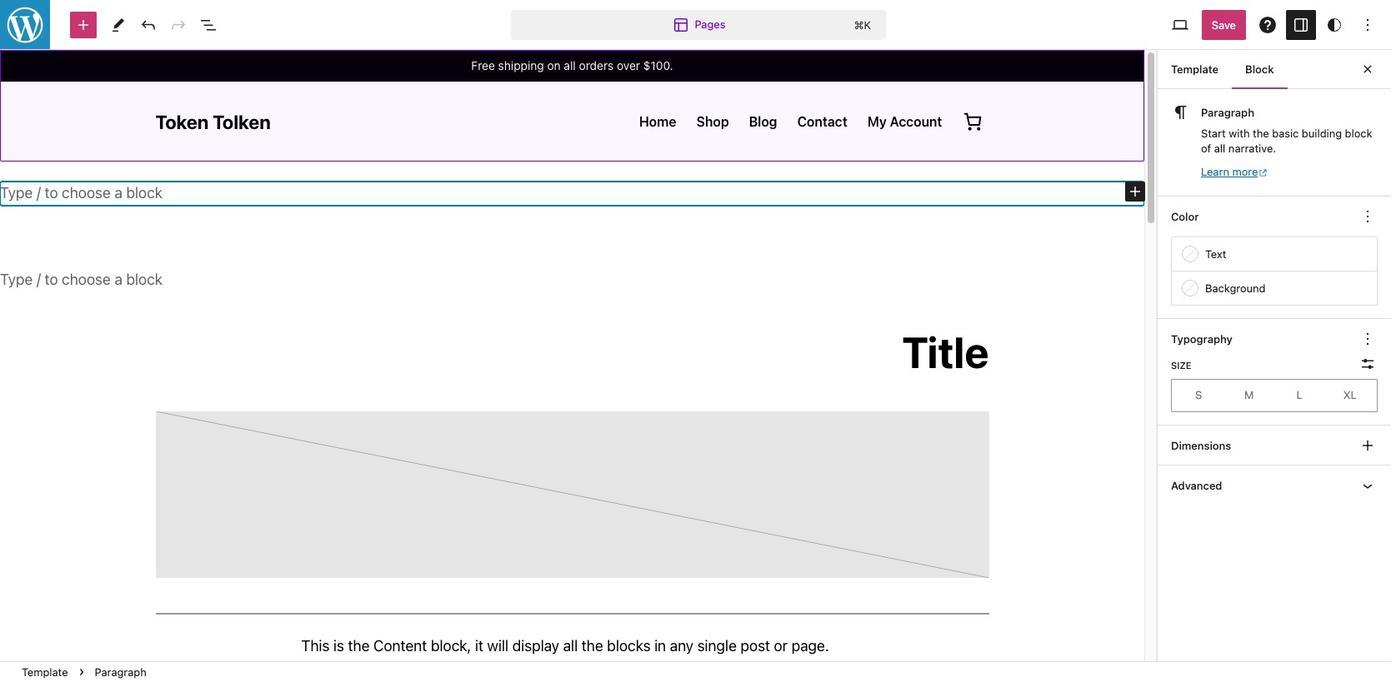 Task type: vqa. For each thing, say whether or not it's contained in the screenshot.
Home inside the Main menu Navigation
no



Task type: describe. For each thing, give the bounding box(es) containing it.
toggle block inserter image
[[73, 15, 93, 35]]

template inside block breadcrumb list
[[22, 666, 68, 679]]

xl
[[1343, 388, 1357, 402]]

dimensions options image
[[1358, 436, 1378, 456]]

s
[[1195, 388, 1202, 402]]

m
[[1244, 388, 1254, 402]]

styles image
[[1324, 15, 1344, 35]]

l
[[1296, 388, 1303, 402]]

typography
[[1171, 332, 1233, 346]]

dimensions
[[1171, 439, 1231, 452]]

learn more
[[1201, 165, 1258, 179]]

more
[[1232, 165, 1258, 179]]

all
[[1214, 142, 1225, 155]]

basic
[[1272, 127, 1299, 140]]

building
[[1302, 127, 1342, 140]]

redo image
[[168, 15, 188, 35]]

learn more link
[[1201, 165, 1269, 180]]

with
[[1229, 127, 1250, 140]]

⌘k
[[854, 18, 871, 31]]

undo image
[[138, 15, 158, 35]]

start with the basic building block of all narrative.
[[1201, 127, 1372, 155]]

background button
[[1172, 271, 1377, 305]]

of
[[1201, 142, 1211, 155]]

0 vertical spatial paragraph
[[1201, 106, 1254, 119]]

background
[[1205, 281, 1266, 295]]

narrative.
[[1228, 142, 1276, 155]]

block button
[[1232, 49, 1287, 89]]

color options image
[[1358, 206, 1378, 226]]

add pattern image
[[1125, 182, 1145, 202]]

0 vertical spatial template
[[1171, 63, 1219, 76]]

font size option group
[[1171, 379, 1378, 412]]

text
[[1205, 247, 1226, 261]]

typography options image
[[1358, 329, 1378, 349]]

start
[[1201, 127, 1226, 140]]



Task type: locate. For each thing, give the bounding box(es) containing it.
list view image
[[198, 15, 218, 35]]

advanced
[[1171, 479, 1222, 492]]

0 vertical spatial template button
[[1158, 49, 1232, 89]]

Large button
[[1274, 381, 1325, 410]]

Extra Large button
[[1325, 381, 1375, 410]]

1 vertical spatial paragraph
[[95, 666, 147, 679]]

1 horizontal spatial template button
[[1158, 49, 1232, 89]]

options image
[[1358, 15, 1378, 35]]

1 vertical spatial template button
[[15, 663, 75, 683]]

settings image
[[1291, 15, 1311, 35]]

learn
[[1201, 165, 1229, 179]]

close settings image
[[1358, 59, 1378, 79]]

template
[[1171, 63, 1219, 76], [22, 666, 68, 679]]

0 horizontal spatial paragraph
[[95, 666, 147, 679]]

text button
[[1172, 237, 1377, 271]]

help image
[[1258, 15, 1278, 35]]

0 horizontal spatial template
[[22, 666, 68, 679]]

pages
[[695, 17, 725, 31]]

editor top bar region
[[0, 0, 1391, 50]]

1 vertical spatial template
[[22, 666, 68, 679]]

the
[[1253, 127, 1269, 140]]

view image
[[1170, 15, 1190, 35]]

advanced button
[[1158, 466, 1391, 506]]

Small button
[[1173, 381, 1224, 410]]

block
[[1245, 63, 1274, 76]]

0 horizontal spatial template button
[[15, 663, 75, 683]]

template button
[[1158, 49, 1232, 89], [15, 663, 75, 683]]

paragraph inside block breadcrumb list
[[95, 666, 147, 679]]

size
[[1171, 360, 1191, 371]]

save
[[1212, 18, 1236, 31]]

size element
[[1171, 359, 1191, 372]]

block
[[1345, 127, 1372, 140]]

paragraph
[[1201, 106, 1254, 119], [95, 666, 147, 679]]

color
[[1171, 210, 1199, 223]]

1 horizontal spatial template
[[1171, 63, 1219, 76]]

save button
[[1202, 10, 1246, 40]]

block breadcrumb list
[[0, 663, 168, 683]]

1 horizontal spatial paragraph
[[1201, 106, 1254, 119]]

tools image
[[108, 15, 128, 35]]

Medium button
[[1224, 381, 1274, 410]]

set custom size image
[[1358, 354, 1378, 374]]

site icon image
[[0, 0, 52, 51]]



